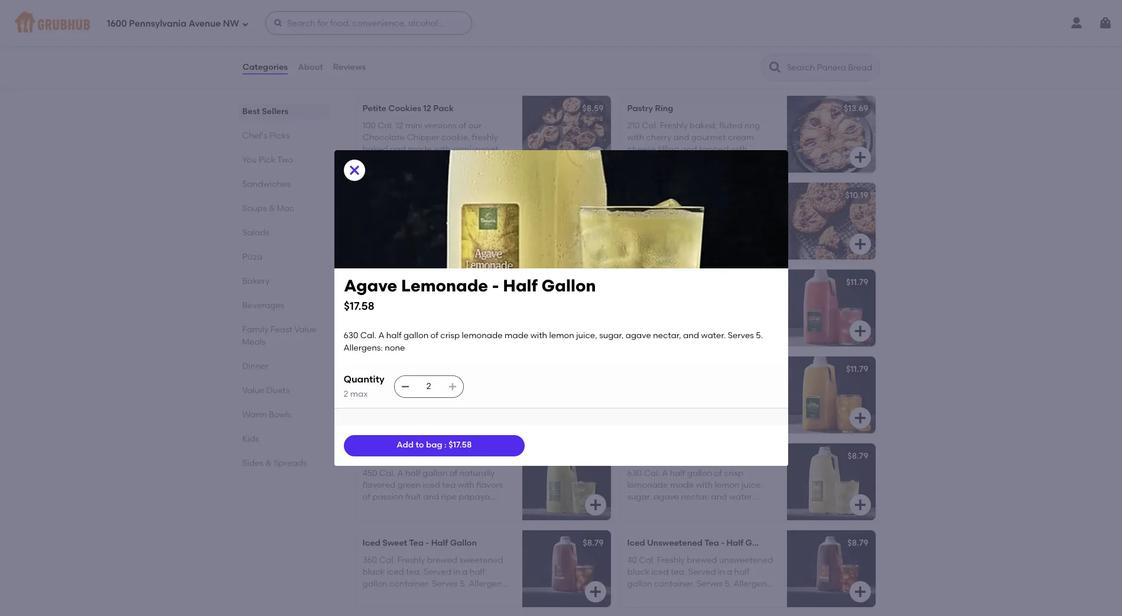 Task type: locate. For each thing, give the bounding box(es) containing it.
1 horizontal spatial 630
[[628, 468, 642, 478]]

allergens: up 'unsweetened'
[[665, 504, 704, 514]]

1 brewed from the left
[[427, 555, 458, 565]]

chocolate
[[628, 57, 668, 68], [727, 57, 768, 68], [461, 219, 502, 229]]

1 horizontal spatial a
[[727, 567, 733, 577]]

1 in from the left
[[453, 567, 461, 577]]

sweet inside 480 cal. freshly baked sugar cookie topped with semi-sweet chocolate candies. allergens: contains wheat, soy, milk, egg
[[435, 219, 459, 229]]

flakes.
[[628, 69, 653, 80]]

0 vertical spatial sugar,
[[600, 331, 624, 341]]

0 horizontal spatial 630
[[344, 331, 359, 341]]

with up "splash"
[[483, 306, 499, 316]]

0 vertical spatial cookies
[[435, 17, 468, 27]]

1 horizontal spatial water.
[[729, 492, 754, 502]]

brewed inside 360 cal. freshly brewed sweetened black iced tea. served in a half gallon container. serves 5. allergens: none
[[427, 555, 458, 565]]

1 vertical spatial sugar,
[[628, 492, 652, 502]]

cookies left the 12
[[389, 104, 422, 114]]

oatmeal
[[628, 191, 664, 201]]

$10.19
[[581, 191, 604, 201], [846, 191, 869, 201], [581, 277, 604, 288]]

2 horizontal spatial soy,
[[628, 81, 644, 92]]

kids tab
[[242, 433, 325, 445]]

made inside 390 cal. a traditional favorite, freshly baked and made with semi-sweet chocolate chunks & milk chocolate flakes. allergens: contains wheat, soy, milk, egg
[[673, 45, 697, 56]]

milk, inside 480 cal. freshly baked sugar cookie topped with semi-sweet chocolate candies. allergens: contains wheat, soy, milk, egg
[[381, 243, 399, 253]]

iced inside 360 cal. freshly brewed sweetened black iced tea. served in a half gallon container. serves 5. allergens: none
[[387, 567, 404, 577]]

brewed
[[427, 555, 458, 565], [687, 555, 718, 565]]

serves down passion
[[363, 504, 389, 514]]

1 flavored from the top
[[363, 306, 396, 316]]

2 flavored from the top
[[363, 480, 396, 490]]

2 tea. from the left
[[671, 567, 687, 577]]

1 served from the left
[[424, 567, 451, 577]]

soups & mac tab
[[242, 202, 325, 215]]

2 served from the left
[[689, 567, 716, 577]]

passion
[[363, 451, 394, 461]]

2 brewed from the left
[[687, 555, 718, 565]]

1 a from the left
[[462, 567, 468, 577]]

sugar
[[455, 207, 478, 217], [398, 306, 420, 316]]

one dozen mixed cookies image
[[522, 9, 611, 86]]

1 vertical spatial soy,
[[363, 243, 379, 253]]

0 horizontal spatial sugar
[[398, 306, 420, 316]]

new
[[363, 364, 381, 374]]

in for unsweetened
[[718, 567, 725, 577]]

in inside 360 cal. freshly brewed sweetened black iced tea. served in a half gallon container. serves 5. allergens: none
[[453, 567, 461, 577]]

1 horizontal spatial sugar,
[[628, 492, 652, 502]]

0 horizontal spatial cookie
[[422, 306, 449, 316]]

served for unsweetened
[[689, 567, 716, 577]]

iced for iced unsweetened tea - half gallon
[[628, 538, 645, 548]]

svg image for mango yuzu citrus charged lemonade
[[853, 411, 868, 425]]

and inside 450 cal. a half gallon of naturally flavored green iced tea with flavors of passion fruit and ripe papaya. serves 5. allergens: none
[[423, 492, 439, 502]]

1 vertical spatial $17.58
[[449, 440, 472, 450]]

1 vertical spatial flavored
[[363, 480, 396, 490]]

one
[[363, 17, 380, 27]]

cal. for iced unsweetened tea - half gallon
[[639, 555, 656, 565]]

milk, down candies.
[[381, 243, 399, 253]]

in down unsweetened
[[718, 567, 725, 577]]

flavored
[[363, 306, 396, 316], [363, 480, 396, 490]]

charged left "splash"
[[441, 364, 478, 374]]

papaya
[[396, 451, 428, 461]]

tea for iced unsweetened tea - half gallon
[[705, 538, 719, 548]]

none down ripe on the bottom left of the page
[[441, 504, 461, 514]]

chocolate chipper cookie 4-pack image
[[787, 9, 876, 86]]

iced for iced sweet tea - half gallon
[[363, 538, 381, 548]]

& left milk at the top right of the page
[[700, 57, 707, 68]]

brewed inside 40 cal. freshly brewed unsweetened black iced tea. served in a half gallon container. serves 5. allergens: none
[[687, 555, 718, 565]]

freshly inside 360 cal. freshly brewed sweetened black iced tea. served in a half gallon container. serves 5. allergens: none
[[398, 555, 425, 565]]

1 tea. from the left
[[406, 567, 422, 577]]

1 vertical spatial value
[[242, 385, 264, 396]]

5.
[[756, 331, 763, 341], [391, 504, 398, 514], [656, 504, 663, 514], [460, 579, 467, 589], [725, 579, 732, 589]]

black inside 40 cal. freshly brewed unsweetened black iced tea. served in a half gallon container. serves 5. allergens: none
[[628, 567, 650, 577]]

charged right "citrus"
[[705, 364, 741, 374]]

lemon
[[455, 294, 480, 304], [550, 331, 575, 341], [715, 480, 740, 490]]

cookie inside 440 cal. freshly baked lemon flavored sugar cookie topped with powdered sugar. allergens: contains wheat, soy, milk, egg
[[422, 306, 449, 316]]

with
[[692, 191, 711, 201]]

0 vertical spatial value
[[294, 325, 316, 335]]

0 vertical spatial topped
[[699, 144, 729, 154]]

one dozen mixed cookies
[[363, 17, 468, 27]]

tea right sweet on the left of the page
[[409, 538, 424, 548]]

none inside 450 cal. a half gallon of naturally flavored green iced tea with flavors of passion fruit and ripe papaya. serves 5. allergens: none
[[441, 504, 461, 514]]

freshly inside 440 cal. freshly baked lemon flavored sugar cookie topped with powdered sugar. allergens: contains wheat, soy, milk, egg
[[397, 294, 425, 304]]

milk, down sugar.
[[412, 330, 430, 340]]

you pick two tab
[[242, 154, 325, 166]]

0 horizontal spatial black
[[363, 567, 385, 577]]

a inside 450 cal. a half gallon of naturally flavored green iced tea with flavors of passion fruit and ripe papaya. serves 5. allergens: none
[[398, 468, 404, 478]]

0 horizontal spatial juice,
[[577, 331, 598, 341]]

0 horizontal spatial semi-
[[413, 219, 435, 229]]

milk, down 12.
[[738, 168, 756, 178]]

cookie
[[392, 191, 421, 201], [743, 191, 772, 201], [414, 277, 443, 288]]

cal. inside 480 cal. freshly baked sugar cookie topped with semi-sweet chocolate candies. allergens: contains wheat, soy, milk, egg
[[379, 207, 396, 217]]

served down iced sweet tea - half gallon
[[424, 567, 451, 577]]

with inside 440 cal. freshly baked lemon flavored sugar cookie topped with powdered sugar. allergens: contains wheat, soy, milk, egg
[[483, 306, 499, 316]]

630 cal. a half gallon of crisp lemonade made with lemon juice, sugar, agave nectar, and water. serves 5. allergens: none up sugar!*
[[344, 331, 765, 353]]

berries
[[713, 191, 741, 201]]

tea.
[[406, 567, 422, 577], [671, 567, 687, 577]]

topped down lemon drop cookie 4-pack
[[451, 306, 481, 316]]

0 vertical spatial &
[[700, 57, 707, 68]]

svg image
[[1099, 16, 1113, 30], [274, 18, 283, 28], [242, 20, 249, 27], [853, 63, 868, 78], [589, 150, 603, 165], [853, 150, 868, 165], [853, 237, 868, 251], [853, 324, 868, 338], [401, 382, 410, 392], [448, 382, 457, 392], [589, 585, 603, 599]]

1 lemon from the left
[[363, 277, 390, 288]]

allergens: inside 40 cal. freshly brewed unsweetened black iced tea. served in a half gallon container. serves 5. allergens: none
[[734, 579, 773, 589]]

0 horizontal spatial tea
[[409, 538, 424, 548]]

0 horizontal spatial served
[[424, 567, 451, 577]]

iced left the "tea"
[[423, 480, 440, 490]]

lemonade inside agave lemonade - half gallon $17.58
[[401, 276, 488, 296]]

freshly down the candy cookie 4-pack
[[398, 207, 425, 217]]

0 horizontal spatial sweet
[[435, 219, 459, 229]]

warm
[[242, 410, 267, 420]]

freshly inside the 210 cal. freshly baked, fluted ring with cherry and gourmet cream cheese filling and topped with streusel and icing. serves 12. allergens: contains wheat, milk, egg
[[660, 120, 688, 130]]

a inside 390 cal. a traditional favorite, freshly baked and made with semi-sweet chocolate chunks & milk chocolate flakes. allergens: contains wheat, soy, milk, egg
[[662, 33, 668, 44]]

iced down sweet on the left of the page
[[387, 567, 404, 577]]

gallon
[[404, 331, 429, 341], [423, 468, 448, 478], [688, 468, 713, 478], [363, 579, 388, 589], [628, 579, 653, 589]]

served down iced unsweetened tea - half gallon
[[689, 567, 716, 577]]

main navigation navigation
[[0, 0, 1123, 46]]

1 horizontal spatial crisp
[[724, 468, 744, 478]]

contains inside 390 cal. a traditional favorite, freshly baked and made with semi-sweet chocolate chunks & milk chocolate flakes. allergens: contains wheat, soy, milk, egg
[[696, 69, 732, 80]]

a inside 40 cal. freshly brewed unsweetened black iced tea. served in a half gallon container. serves 5. allergens: none
[[727, 567, 733, 577]]

meals
[[242, 337, 266, 347]]

none down the 40
[[628, 591, 648, 601]]

soy, for 440 cal. freshly baked lemon flavored sugar cookie topped with powdered sugar. allergens: contains wheat, soy, milk, egg
[[394, 330, 410, 340]]

cookies right mixed
[[435, 17, 468, 27]]

streusel
[[628, 156, 658, 166]]

made up 'unsweetened'
[[670, 480, 694, 490]]

serves
[[702, 156, 728, 166], [728, 331, 754, 341], [363, 504, 389, 514], [628, 504, 654, 514], [432, 579, 458, 589], [697, 579, 723, 589]]

& left mac
[[269, 203, 275, 213]]

0 horizontal spatial cookies
[[389, 104, 422, 114]]

charged right mint
[[724, 277, 760, 288]]

ripe
[[441, 492, 457, 502]]

2 a from the left
[[727, 567, 733, 577]]

0 vertical spatial semi-
[[718, 45, 740, 56]]

sweet down the candy cookie 4-pack
[[435, 219, 459, 229]]

and up chunks
[[655, 45, 671, 56]]

a down unsweetened
[[727, 567, 733, 577]]

and inside 390 cal. a traditional favorite, freshly baked and made with semi-sweet chocolate chunks & milk chocolate flakes. allergens: contains wheat, soy, milk, egg
[[655, 45, 671, 56]]

tea. down iced sweet tea - half gallon
[[406, 567, 422, 577]]

bakery
[[242, 276, 269, 286]]

sweet
[[383, 538, 407, 548]]

egg up orange
[[431, 330, 447, 340]]

$17.58 down agave
[[344, 299, 374, 313]]

iced up 360
[[363, 538, 381, 548]]

1 horizontal spatial black
[[628, 567, 650, 577]]

allergens: down unsweetened
[[734, 579, 773, 589]]

0 horizontal spatial container.
[[390, 579, 430, 589]]

1 horizontal spatial lemonade
[[628, 480, 669, 490]]

iced down add to bag : $17.58
[[430, 451, 448, 461]]

4- up 480 cal. freshly baked sugar cookie topped with semi-sweet chocolate candies. allergens: contains wheat, soy, milk, egg
[[423, 191, 431, 201]]

tea. inside 360 cal. freshly brewed sweetened black iced tea. served in a half gallon container. serves 5. allergens: none
[[406, 567, 422, 577]]

iced for iced unsweetened tea - half gallon
[[652, 567, 669, 577]]

2 horizontal spatial topped
[[699, 144, 729, 154]]

soups
[[242, 203, 267, 213]]

1 horizontal spatial served
[[689, 567, 716, 577]]

serves left 12.
[[702, 156, 728, 166]]

1 vertical spatial sweet
[[435, 219, 459, 229]]

splash
[[480, 364, 507, 374]]

1 horizontal spatial value
[[294, 325, 316, 335]]

cal. for iced sweet tea - half gallon
[[379, 555, 396, 565]]

iced up the 40
[[628, 538, 645, 548]]

1 horizontal spatial cookie
[[480, 207, 506, 217]]

$8.79 for 450 cal. a half gallon of naturally flavored green iced tea with flavors of passion fruit and ripe papaya. serves 5. allergens: none
[[583, 451, 604, 461]]

0 horizontal spatial value
[[242, 385, 264, 396]]

cal. inside 40 cal. freshly brewed unsweetened black iced tea. served in a half gallon container. serves 5. allergens: none
[[639, 555, 656, 565]]

black down 360
[[363, 567, 385, 577]]

390 cal. a traditional favorite, freshly baked and made with semi-sweet chocolate chunks & milk chocolate flakes. allergens: contains wheat, soy, milk, egg button
[[620, 9, 876, 92]]

freshly up cherry at the top right
[[660, 120, 688, 130]]

cal.
[[644, 33, 660, 44], [642, 120, 658, 130], [379, 207, 396, 217], [379, 294, 395, 304], [361, 331, 377, 341], [379, 468, 396, 478], [644, 468, 660, 478], [379, 555, 396, 565], [639, 555, 656, 565]]

allergens:
[[655, 69, 694, 80], [628, 168, 667, 178], [399, 231, 438, 241], [432, 318, 471, 328], [344, 343, 383, 353], [400, 504, 439, 514], [665, 504, 704, 514], [469, 579, 508, 589], [734, 579, 773, 589]]

& right sides
[[265, 458, 272, 468]]

1 horizontal spatial iced
[[423, 480, 440, 490]]

1 vertical spatial topped
[[363, 219, 392, 229]]

cal. inside the 210 cal. freshly baked, fluted ring with cherry and gourmet cream cheese filling and topped with streusel and icing. serves 12. allergens: contains wheat, milk, egg
[[642, 120, 658, 130]]

pizza
[[242, 252, 262, 262]]

iced for iced sweet tea - half gallon
[[387, 567, 404, 577]]

1 horizontal spatial juice,
[[742, 480, 763, 490]]

0 vertical spatial lemon
[[455, 294, 480, 304]]

tea up naturally
[[476, 451, 491, 461]]

0 vertical spatial crisp
[[441, 331, 460, 341]]

0 vertical spatial $17.58
[[344, 299, 374, 313]]

with inside 450 cal. a half gallon of naturally flavored green iced tea with flavors of passion fruit and ripe papaya. serves 5. allergens: none
[[458, 480, 475, 490]]

1 vertical spatial &
[[269, 203, 275, 213]]

baked down lemon drop cookie 4-pack
[[427, 294, 453, 304]]

gallon inside 40 cal. freshly brewed unsweetened black iced tea. served in a half gallon container. serves 5. allergens: none
[[628, 579, 653, 589]]

nectar, up iced unsweetened tea - half gallon
[[681, 492, 710, 502]]

with up papaya.
[[458, 480, 475, 490]]

0 horizontal spatial 4-
[[423, 191, 431, 201]]

allergens: down the streusel
[[628, 168, 667, 178]]

container. inside 40 cal. freshly brewed unsweetened black iced tea. served in a half gallon container. serves 5. allergens: none
[[655, 579, 695, 589]]

wheat,
[[734, 69, 763, 80], [707, 168, 736, 178], [478, 231, 507, 241], [363, 330, 392, 340]]

petite
[[363, 104, 387, 114]]

0 horizontal spatial crisp
[[441, 331, 460, 341]]

brewed down iced sweet tea - half gallon
[[427, 555, 458, 565]]

and down filling
[[660, 156, 676, 166]]

1 vertical spatial cookies
[[389, 104, 422, 114]]

4- up 440 cal. freshly baked lemon flavored sugar cookie topped with powdered sugar. allergens: contains wheat, soy, milk, egg
[[445, 277, 454, 288]]

svg image
[[347, 163, 362, 178], [589, 237, 603, 251], [589, 324, 603, 338], [589, 411, 603, 425], [853, 411, 868, 425], [589, 498, 603, 512], [853, 498, 868, 512], [853, 585, 868, 599]]

2 vertical spatial baked
[[427, 294, 453, 304]]

semi- down the candy cookie 4-pack
[[413, 219, 435, 229]]

egg up drop
[[400, 243, 416, 253]]

630 cal. a half gallon of crisp lemonade made with lemon juice, sugar, agave nectar, and water. serves 5. allergens: none up iced unsweetened tea - half gallon
[[628, 468, 763, 514]]

2
[[344, 389, 348, 399]]

480
[[363, 207, 377, 217]]

brewed down iced unsweetened tea - half gallon
[[687, 555, 718, 565]]

served inside 40 cal. freshly brewed unsweetened black iced tea. served in a half gallon container. serves 5. allergens: none
[[689, 567, 716, 577]]

2 in from the left
[[718, 567, 725, 577]]

$11.79 for $11.79
[[847, 364, 869, 374]]

1 horizontal spatial topped
[[451, 306, 481, 316]]

flavored up powdered
[[363, 306, 396, 316]]

milk,
[[646, 81, 663, 92], [738, 168, 756, 178], [381, 243, 399, 253], [412, 330, 430, 340]]

flavored inside 440 cal. freshly baked lemon flavored sugar cookie topped with powdered sugar. allergens: contains wheat, soy, milk, egg
[[363, 306, 396, 316]]

egg inside 480 cal. freshly baked sugar cookie topped with semi-sweet chocolate candies. allergens: contains wheat, soy, milk, egg
[[400, 243, 416, 253]]

flavored up passion
[[363, 480, 396, 490]]

brewed for sweetened
[[427, 555, 458, 565]]

freshly inside 480 cal. freshly baked sugar cookie topped with semi-sweet chocolate candies. allergens: contains wheat, soy, milk, egg
[[398, 207, 425, 217]]

black
[[363, 567, 385, 577], [628, 567, 650, 577]]

tea. for unsweetened
[[671, 567, 687, 577]]

2 horizontal spatial iced
[[652, 567, 669, 577]]

soy, inside 440 cal. freshly baked lemon flavored sugar cookie topped with powdered sugar. allergens: contains wheat, soy, milk, egg
[[394, 330, 410, 340]]

freshly for sweet
[[398, 555, 425, 565]]

in
[[453, 567, 461, 577], [718, 567, 725, 577]]

a for sweetened
[[462, 567, 468, 577]]

soy, down flakes.
[[628, 81, 644, 92]]

container.
[[390, 579, 430, 589], [655, 579, 695, 589]]

egg up ring
[[665, 81, 681, 92]]

made up chunks
[[673, 45, 697, 56]]

lemon up 440
[[363, 277, 390, 288]]

freshly down iced sweet tea - half gallon
[[398, 555, 425, 565]]

freshly for ring
[[660, 120, 688, 130]]

feast
[[270, 325, 292, 335]]

0 horizontal spatial lemonade
[[462, 331, 503, 341]]

zero
[[514, 364, 533, 374]]

0 horizontal spatial topped
[[363, 219, 392, 229]]

0 horizontal spatial lemon
[[455, 294, 480, 304]]

1 vertical spatial baked
[[427, 207, 453, 217]]

allergens: down fruit on the bottom of page
[[400, 504, 439, 514]]

1 horizontal spatial agave
[[654, 492, 679, 502]]

tea. inside 40 cal. freshly brewed unsweetened black iced tea. served in a half gallon container. serves 5. allergens: none
[[671, 567, 687, 577]]

sugar inside 480 cal. freshly baked sugar cookie topped with semi-sweet chocolate candies. allergens: contains wheat, soy, milk, egg
[[455, 207, 478, 217]]

water.
[[701, 331, 726, 341], [729, 492, 754, 502]]

allergens: inside 450 cal. a half gallon of naturally flavored green iced tea with flavors of passion fruit and ripe papaya. serves 5. allergens: none
[[400, 504, 439, 514]]

1 vertical spatial cookie
[[422, 306, 449, 316]]

charged for orange
[[441, 364, 478, 374]]

value inside family feast value meals
[[294, 325, 316, 335]]

1 vertical spatial lemon
[[550, 331, 575, 341]]

milk, down flakes.
[[646, 81, 663, 92]]

sweet down freshly in the right top of the page
[[740, 45, 763, 56]]

salads tab
[[242, 226, 325, 239]]

0 horizontal spatial tea.
[[406, 567, 422, 577]]

480 cal. freshly baked sugar cookie topped with semi-sweet chocolate candies. allergens: contains wheat, soy, milk, egg
[[363, 207, 507, 253]]

lemon drop cookie 4-pack image
[[522, 270, 611, 347]]

$17.58 up green
[[449, 440, 472, 450]]

0 vertical spatial soy,
[[628, 81, 644, 92]]

half inside 40 cal. freshly brewed unsweetened black iced tea. served in a half gallon container. serves 5. allergens: none
[[735, 567, 750, 577]]

about
[[298, 62, 323, 72]]

bakery tab
[[242, 275, 325, 287]]

new blood orange charged splash - zero sugar!*
[[363, 364, 565, 374]]

baked,
[[690, 120, 718, 130]]

half inside agave lemonade - half gallon $17.58
[[503, 276, 538, 296]]

serves down iced sweet tea - half gallon
[[432, 579, 458, 589]]

1 vertical spatial crisp
[[724, 468, 744, 478]]

black down the 40
[[628, 567, 650, 577]]

210
[[628, 120, 640, 130]]

pack
[[431, 191, 452, 201], [783, 191, 803, 201], [454, 277, 474, 288]]

1 horizontal spatial soy,
[[394, 330, 410, 340]]

none up iced unsweetened tea - half gallon
[[706, 504, 726, 514]]

with up candies.
[[394, 219, 411, 229]]

beverages
[[242, 300, 284, 310]]

and up "citrus"
[[684, 331, 700, 341]]

contains inside the 210 cal. freshly baked, fluted ring with cherry and gourmet cream cheese filling and topped with streusel and icing. serves 12. allergens: contains wheat, milk, egg
[[669, 168, 705, 178]]

wheat, inside 440 cal. freshly baked lemon flavored sugar cookie topped with powdered sugar. allergens: contains wheat, soy, milk, egg
[[363, 330, 392, 340]]

and up icing.
[[682, 144, 697, 154]]

1 horizontal spatial container.
[[655, 579, 695, 589]]

1 horizontal spatial sugar
[[455, 207, 478, 217]]

contains
[[696, 69, 732, 80], [669, 168, 705, 178], [440, 231, 476, 241], [473, 318, 510, 328]]

1 vertical spatial made
[[505, 331, 529, 341]]

cal. inside 450 cal. a half gallon of naturally flavored green iced tea with flavors of passion fruit and ripe papaya. serves 5. allergens: none
[[379, 468, 396, 478]]

in down sweetened
[[453, 567, 461, 577]]

ring
[[745, 120, 760, 130]]

$17.58
[[344, 299, 374, 313], [449, 440, 472, 450]]

cream
[[728, 132, 755, 142]]

allergens: down sweetened
[[469, 579, 508, 589]]

$8.79
[[583, 451, 604, 461], [848, 451, 869, 461], [583, 538, 604, 548], [848, 538, 869, 548]]

baked down the candy cookie 4-pack
[[427, 207, 453, 217]]

serves up 'unsweetened'
[[628, 504, 654, 514]]

warm bowls tab
[[242, 409, 325, 421]]

baked inside 480 cal. freshly baked sugar cookie topped with semi-sweet chocolate candies. allergens: contains wheat, soy, milk, egg
[[427, 207, 453, 217]]

soy, inside 480 cal. freshly baked sugar cookie topped with semi-sweet chocolate candies. allergens: contains wheat, soy, milk, egg
[[363, 243, 379, 253]]

best
[[242, 106, 260, 116]]

tea. for sweet
[[406, 567, 422, 577]]

1 horizontal spatial iced
[[430, 451, 448, 461]]

0 vertical spatial water.
[[701, 331, 726, 341]]

0 vertical spatial lemonade
[[462, 331, 503, 341]]

agave up 'unsweetened'
[[654, 492, 679, 502]]

0 horizontal spatial in
[[453, 567, 461, 577]]

best sellers tab
[[242, 105, 325, 118]]

2 horizontal spatial chocolate
[[727, 57, 768, 68]]

1 horizontal spatial lemon
[[675, 277, 702, 288]]

and
[[655, 45, 671, 56], [674, 132, 690, 142], [682, 144, 697, 154], [660, 156, 676, 166], [684, 331, 700, 341], [423, 492, 439, 502], [712, 492, 728, 502]]

allergens: right sugar.
[[432, 318, 471, 328]]

:
[[445, 440, 447, 450]]

agave lemonade - half gallon $17.58
[[344, 276, 596, 313]]

egg down ring
[[758, 168, 773, 178]]

baked inside 440 cal. freshly baked lemon flavored sugar cookie topped with powdered sugar. allergens: contains wheat, soy, milk, egg
[[427, 294, 453, 304]]

0 vertical spatial made
[[673, 45, 697, 56]]

2 horizontal spatial 4-
[[774, 191, 783, 201]]

container. down 'unsweetened'
[[655, 579, 695, 589]]

served inside 360 cal. freshly brewed sweetened black iced tea. served in a half gallon container. serves 5. allergens: none
[[424, 567, 451, 577]]

none down 360
[[363, 591, 383, 601]]

0 horizontal spatial sugar,
[[600, 331, 624, 341]]

value up warm
[[242, 385, 264, 396]]

2 vertical spatial soy,
[[394, 330, 410, 340]]

0 horizontal spatial lemon
[[363, 277, 390, 288]]

topped up candies.
[[363, 219, 392, 229]]

1 horizontal spatial 4-
[[445, 277, 454, 288]]

made up zero
[[505, 331, 529, 341]]

cal. inside 440 cal. freshly baked lemon flavored sugar cookie topped with powdered sugar. allergens: contains wheat, soy, milk, egg
[[379, 294, 395, 304]]

0 vertical spatial cookie
[[480, 207, 506, 217]]

agave up mango
[[626, 331, 651, 341]]

half inside 360 cal. freshly brewed sweetened black iced tea. served in a half gallon container. serves 5. allergens: none
[[470, 567, 485, 577]]

&
[[700, 57, 707, 68], [269, 203, 275, 213], [265, 458, 272, 468]]

oatmeal raisin with berries cookie 4-pack
[[628, 191, 803, 201]]

0 horizontal spatial brewed
[[427, 555, 458, 565]]

1 horizontal spatial lemon
[[550, 331, 575, 341]]

pastry
[[628, 104, 653, 114]]

black inside 360 cal. freshly brewed sweetened black iced tea. served in a half gallon container. serves 5. allergens: none
[[363, 567, 385, 577]]

and left ripe on the bottom left of the page
[[423, 492, 439, 502]]

gallon inside 360 cal. freshly brewed sweetened black iced tea. served in a half gallon container. serves 5. allergens: none
[[363, 579, 388, 589]]

naturally
[[460, 468, 495, 478]]

one dozen mixed cookies button
[[356, 9, 611, 86]]

freshly down 'unsweetened'
[[658, 555, 685, 565]]

soy, down sugar.
[[394, 330, 410, 340]]

green
[[450, 451, 474, 461]]

charged for citrus
[[705, 364, 741, 374]]

petite cookies 12 pack
[[363, 104, 454, 114]]

0 vertical spatial baked
[[628, 45, 653, 56]]

milk, inside the 210 cal. freshly baked, fluted ring with cherry and gourmet cream cheese filling and topped with streusel and icing. serves 12. allergens: contains wheat, milk, egg
[[738, 168, 756, 178]]

freshly inside 40 cal. freshly brewed unsweetened black iced tea. served in a half gallon container. serves 5. allergens: none
[[658, 555, 685, 565]]

candy
[[363, 191, 390, 201]]

0 horizontal spatial $17.58
[[344, 299, 374, 313]]

tea. down 'unsweetened'
[[671, 567, 687, 577]]

a inside 360 cal. freshly brewed sweetened black iced tea. served in a half gallon container. serves 5. allergens: none
[[462, 567, 468, 577]]

warm bowls
[[242, 410, 291, 420]]

serves down iced unsweetened tea - half gallon
[[697, 579, 723, 589]]

semi- inside 480 cal. freshly baked sugar cookie topped with semi-sweet chocolate candies. allergens: contains wheat, soy, milk, egg
[[413, 219, 435, 229]]

you pick two
[[242, 155, 293, 165]]

2 black from the left
[[628, 567, 650, 577]]

svg image for lemon drop cookie 4-pack
[[589, 324, 603, 338]]

allergens: down chunks
[[655, 69, 694, 80]]

allergens: up new
[[344, 343, 383, 353]]

semi- down favorite,
[[718, 45, 740, 56]]

with inside 390 cal. a traditional favorite, freshly baked and made with semi-sweet chocolate chunks & milk chocolate flakes. allergens: contains wheat, soy, milk, egg
[[699, 45, 716, 56]]

value right "feast"
[[294, 325, 316, 335]]

mango yuzu citrus charged lemonade
[[628, 364, 787, 374]]

Search Panera Bread search field
[[786, 62, 876, 73]]

1 container. from the left
[[390, 579, 430, 589]]

family feast value meals
[[242, 325, 316, 347]]

iced inside 40 cal. freshly brewed unsweetened black iced tea. served in a half gallon container. serves 5. allergens: none
[[652, 567, 669, 577]]

2 container. from the left
[[655, 579, 695, 589]]

allergens: inside 480 cal. freshly baked sugar cookie topped with semi-sweet chocolate candies. allergens: contains wheat, soy, milk, egg
[[399, 231, 438, 241]]

cookie right candy
[[392, 191, 421, 201]]

0 vertical spatial flavored
[[363, 306, 396, 316]]

milk, inside 440 cal. freshly baked lemon flavored sugar cookie topped with powdered sugar. allergens: contains wheat, soy, milk, egg
[[412, 330, 430, 340]]

& for mac
[[269, 203, 275, 213]]

petite cookies 12 pack image
[[522, 96, 611, 173]]

1 horizontal spatial sweet
[[740, 45, 763, 56]]

sweet inside 390 cal. a traditional favorite, freshly baked and made with semi-sweet chocolate chunks & milk chocolate flakes. allergens: contains wheat, soy, milk, egg
[[740, 45, 763, 56]]

cal. for passion papaya iced green tea - half gallon
[[379, 468, 396, 478]]

allergens: right candies.
[[399, 231, 438, 241]]

lemon
[[363, 277, 390, 288], [675, 277, 702, 288]]

semi- inside 390 cal. a traditional favorite, freshly baked and made with semi-sweet chocolate chunks & milk chocolate flakes. allergens: contains wheat, soy, milk, egg
[[718, 45, 740, 56]]

nectar,
[[653, 331, 682, 341], [681, 492, 710, 502]]

chef's picks tab
[[242, 129, 325, 142]]

family
[[242, 325, 268, 335]]

cal. for lemon drop cookie 4-pack
[[379, 294, 395, 304]]

none inside 40 cal. freshly brewed unsweetened black iced tea. served in a half gallon container. serves 5. allergens: none
[[628, 591, 648, 601]]

and up filling
[[674, 132, 690, 142]]

agave
[[626, 331, 651, 341], [654, 492, 679, 502]]

1 black from the left
[[363, 567, 385, 577]]

allergens: inside 360 cal. freshly brewed sweetened black iced tea. served in a half gallon container. serves 5. allergens: none
[[469, 579, 508, 589]]

1 horizontal spatial cookies
[[435, 17, 468, 27]]

0 horizontal spatial soy,
[[363, 243, 379, 253]]

1 horizontal spatial tea.
[[671, 567, 687, 577]]

1 horizontal spatial in
[[718, 567, 725, 577]]

baked inside 390 cal. a traditional favorite, freshly baked and made with semi-sweet chocolate chunks & milk chocolate flakes. allergens: contains wheat, soy, milk, egg
[[628, 45, 653, 56]]

in inside 40 cal. freshly brewed unsweetened black iced tea. served in a half gallon container. serves 5. allergens: none
[[718, 567, 725, 577]]

cookies inside button
[[435, 17, 468, 27]]

allergens: inside the 210 cal. freshly baked, fluted ring with cherry and gourmet cream cheese filling and topped with streusel and icing. serves 12. allergens: contains wheat, milk, egg
[[628, 168, 667, 178]]

cal. inside 360 cal. freshly brewed sweetened black iced tea. served in a half gallon container. serves 5. allergens: none
[[379, 555, 396, 565]]

1 vertical spatial semi-
[[413, 219, 435, 229]]

cookie right berries at the right top of page
[[743, 191, 772, 201]]



Task type: vqa. For each thing, say whether or not it's contained in the screenshot.
Chef's Picks tab
yes



Task type: describe. For each thing, give the bounding box(es) containing it.
dozen
[[382, 17, 407, 27]]

chef's picks
[[242, 131, 290, 141]]

0 vertical spatial 630
[[344, 331, 359, 341]]

210 cal. freshly baked, fluted ring with cherry and gourmet cream cheese filling and topped with streusel and icing. serves 12. allergens: contains wheat, milk, egg
[[628, 120, 773, 178]]

freshly for unsweetened
[[658, 555, 685, 565]]

tea for iced sweet tea - half gallon
[[409, 538, 424, 548]]

flavors
[[477, 480, 503, 490]]

with up iced unsweetened tea - half gallon
[[696, 480, 713, 490]]

$17.58 inside agave lemonade - half gallon $17.58
[[344, 299, 374, 313]]

soy, inside 390 cal. a traditional favorite, freshly baked and made with semi-sweet chocolate chunks & milk chocolate flakes. allergens: contains wheat, soy, milk, egg
[[628, 81, 644, 92]]

agave
[[344, 276, 397, 296]]

blood
[[383, 364, 407, 374]]

allergens: inside 440 cal. freshly baked lemon flavored sugar cookie topped with powdered sugar. allergens: contains wheat, soy, milk, egg
[[432, 318, 471, 328]]

family feast value meals tab
[[242, 323, 325, 348]]

salads
[[242, 228, 269, 238]]

1600 pennsylvania avenue nw
[[107, 18, 239, 29]]

5. inside 360 cal. freshly brewed sweetened black iced tea. served in a half gallon container. serves 5. allergens: none
[[460, 579, 467, 589]]

0 horizontal spatial pack
[[431, 191, 452, 201]]

1 vertical spatial 630 cal. a half gallon of crisp lemonade made with lemon juice, sugar, agave nectar, and water. serves 5. allergens: none
[[628, 468, 763, 514]]

sandwiches tab
[[242, 178, 325, 190]]

cal. for candy cookie 4-pack
[[379, 207, 396, 217]]

iced unsweetened tea - half gallon image
[[787, 531, 876, 607]]

1 horizontal spatial pack
[[454, 277, 474, 288]]

container. for 360
[[390, 579, 430, 589]]

svg image for new blood orange charged splash - zero sugar!*
[[589, 411, 603, 425]]

agave lemonade - half gallon image
[[787, 444, 876, 520]]

black for 40
[[628, 567, 650, 577]]

$10.19 for candy cookie 4-pack
[[581, 191, 604, 201]]

search icon image
[[768, 60, 782, 74]]

5. inside 40 cal. freshly brewed unsweetened black iced tea. served in a half gallon container. serves 5. allergens: none
[[725, 579, 732, 589]]

sides
[[242, 458, 263, 468]]

oatmeal raisin with berries cookie 4-pack image
[[787, 183, 876, 260]]

lemon inside 440 cal. freshly baked lemon flavored sugar cookie topped with powdered sugar. allergens: contains wheat, soy, milk, egg
[[455, 294, 480, 304]]

$10.19 for lemon drop cookie 4-pack
[[581, 277, 604, 288]]

sellers
[[262, 106, 288, 116]]

pizza tab
[[242, 251, 325, 263]]

green
[[398, 480, 421, 490]]

fruit
[[406, 492, 421, 502]]

40 cal. freshly brewed unsweetened black iced tea. served in a half gallon container. serves 5. allergens: none
[[628, 555, 774, 601]]

egg inside the 210 cal. freshly baked, fluted ring with cherry and gourmet cream cheese filling and topped with streusel and icing. serves 12. allergens: contains wheat, milk, egg
[[758, 168, 773, 178]]

soy, for 480 cal. freshly baked sugar cookie topped with semi-sweet chocolate candies. allergens: contains wheat, soy, milk, egg
[[363, 243, 379, 253]]

best sellers
[[242, 106, 288, 116]]

icing.
[[678, 156, 700, 166]]

$10.19 for oatmeal raisin with berries cookie 4-pack
[[846, 191, 869, 201]]

pick
[[259, 155, 275, 165]]

mango yuzu citrus charged lemonade image
[[787, 357, 876, 434]]

powdered
[[363, 318, 404, 328]]

egg inside 390 cal. a traditional favorite, freshly baked and made with semi-sweet chocolate chunks & milk chocolate flakes. allergens: contains wheat, soy, milk, egg
[[665, 81, 681, 92]]

milk
[[709, 57, 725, 68]]

a for unsweetened
[[727, 567, 733, 577]]

pastry ring image
[[787, 96, 876, 173]]

with up sugar!*
[[531, 331, 548, 341]]

serves inside 360 cal. freshly brewed sweetened black iced tea. served in a half gallon container. serves 5. allergens: none
[[432, 579, 458, 589]]

svg image for iced unsweetened tea - half gallon
[[853, 585, 868, 599]]

$8.79 for 360 cal. freshly brewed sweetened black iced tea. served in a half gallon container. serves 5. allergens: none
[[583, 538, 604, 548]]

dinner tab
[[242, 360, 325, 372]]

passion papaya iced green tea - half gallon image
[[522, 444, 611, 520]]

5. inside 450 cal. a half gallon of naturally flavored green iced tea with flavors of passion fruit and ripe papaya. serves 5. allergens: none
[[391, 504, 398, 514]]

with inside 480 cal. freshly baked sugar cookie topped with semi-sweet chocolate candies. allergens: contains wheat, soy, milk, egg
[[394, 219, 411, 229]]

raisin
[[666, 191, 690, 201]]

favorite,
[[714, 33, 747, 44]]

wheat, inside 390 cal. a traditional favorite, freshly baked and made with semi-sweet chocolate chunks & milk chocolate flakes. allergens: contains wheat, soy, milk, egg
[[734, 69, 763, 80]]

pack
[[433, 104, 454, 114]]

pastry ring
[[628, 104, 674, 114]]

& inside 390 cal. a traditional favorite, freshly baked and made with semi-sweet chocolate chunks & milk chocolate flakes. allergens: contains wheat, soy, milk, egg
[[700, 57, 707, 68]]

chocolate inside 480 cal. freshly baked sugar cookie topped with semi-sweet chocolate candies. allergens: contains wheat, soy, milk, egg
[[461, 219, 502, 229]]

reviews
[[333, 62, 366, 72]]

1 horizontal spatial $17.58
[[449, 440, 472, 450]]

cal. inside 390 cal. a traditional favorite, freshly baked and made with semi-sweet chocolate chunks & milk chocolate flakes. allergens: contains wheat, soy, milk, egg
[[644, 33, 660, 44]]

duets
[[266, 385, 290, 396]]

topped inside 480 cal. freshly baked sugar cookie topped with semi-sweet chocolate candies. allergens: contains wheat, soy, milk, egg
[[363, 219, 392, 229]]

two
[[277, 155, 293, 165]]

quantity 2 max
[[344, 374, 385, 399]]

topped inside 440 cal. freshly baked lemon flavored sugar cookie topped with powdered sugar. allergens: contains wheat, soy, milk, egg
[[451, 306, 481, 316]]

svg image for passion papaya iced green tea - half gallon
[[589, 498, 603, 512]]

12.
[[730, 156, 740, 166]]

soups & mac
[[242, 203, 294, 213]]

1 vertical spatial agave
[[654, 492, 679, 502]]

2 horizontal spatial lemon
[[715, 480, 740, 490]]

in for sweetened
[[453, 567, 461, 577]]

390
[[628, 33, 642, 44]]

mixed
[[409, 17, 433, 27]]

& for spreads
[[265, 458, 272, 468]]

you
[[242, 155, 257, 165]]

strawberry
[[628, 277, 673, 288]]

serves up the mango yuzu citrus charged lemonade
[[728, 331, 754, 341]]

2 lemon from the left
[[675, 277, 702, 288]]

filling
[[658, 144, 680, 154]]

lemonade for strawberry lemon mint charged lemonade
[[762, 277, 806, 288]]

black for 360
[[363, 567, 385, 577]]

none inside 360 cal. freshly brewed sweetened black iced tea. served in a half gallon container. serves 5. allergens: none
[[363, 591, 383, 601]]

cookie inside 480 cal. freshly baked sugar cookie topped with semi-sweet chocolate candies. allergens: contains wheat, soy, milk, egg
[[480, 207, 506, 217]]

mango
[[628, 364, 656, 374]]

1 vertical spatial nectar,
[[681, 492, 710, 502]]

2 horizontal spatial pack
[[783, 191, 803, 201]]

reviews button
[[333, 46, 367, 89]]

new blood orange charged splash - zero sugar!* image
[[522, 357, 611, 434]]

contains inside 480 cal. freshly baked sugar cookie topped with semi-sweet chocolate candies. allergens: contains wheat, soy, milk, egg
[[440, 231, 476, 241]]

categories
[[243, 62, 288, 72]]

value duets
[[242, 385, 290, 396]]

lemonade for mango yuzu citrus charged lemonade
[[743, 364, 787, 374]]

dinner
[[242, 361, 268, 371]]

baked for flavored
[[427, 294, 453, 304]]

0 vertical spatial 630 cal. a half gallon of crisp lemonade made with lemon juice, sugar, agave nectar, and water. serves 5. allergens: none
[[344, 331, 765, 353]]

mint
[[704, 277, 722, 288]]

wheat, inside 480 cal. freshly baked sugar cookie topped with semi-sweet chocolate candies. allergens: contains wheat, soy, milk, egg
[[478, 231, 507, 241]]

strawberry lemon mint charged lemonade
[[628, 277, 806, 288]]

iced sweet tea - half gallon
[[363, 538, 477, 548]]

1 vertical spatial juice,
[[742, 480, 763, 490]]

max
[[350, 389, 368, 399]]

container. for 40
[[655, 579, 695, 589]]

390 cal. a traditional favorite, freshly baked and made with semi-sweet chocolate chunks & milk chocolate flakes. allergens: contains wheat, soy, milk, egg
[[628, 33, 775, 92]]

categories button
[[242, 46, 289, 89]]

sandwiches
[[242, 179, 290, 189]]

baked for cookie
[[427, 207, 453, 217]]

and up iced unsweetened tea - half gallon
[[712, 492, 728, 502]]

contains inside 440 cal. freshly baked lemon flavored sugar cookie topped with powdered sugar. allergens: contains wheat, soy, milk, egg
[[473, 318, 510, 328]]

milk, inside 390 cal. a traditional favorite, freshly baked and made with semi-sweet chocolate chunks & milk chocolate flakes. allergens: contains wheat, soy, milk, egg
[[646, 81, 663, 92]]

$8.79 for 40 cal. freshly brewed unsweetened black iced tea. served in a half gallon container. serves 5. allergens: none
[[848, 538, 869, 548]]

spreads
[[274, 458, 307, 468]]

Input item quantity number field
[[416, 376, 442, 397]]

unsweetened
[[720, 555, 774, 565]]

iced inside 450 cal. a half gallon of naturally flavored green iced tea with flavors of passion fruit and ripe papaya. serves 5. allergens: none
[[423, 480, 440, 490]]

citrus
[[679, 364, 703, 374]]

avenue
[[189, 18, 221, 29]]

serves inside 450 cal. a half gallon of naturally flavored green iced tea with flavors of passion fruit and ripe papaya. serves 5. allergens: none
[[363, 504, 389, 514]]

1 horizontal spatial tea
[[476, 451, 491, 461]]

freshly for cookie
[[398, 207, 425, 217]]

cookie right drop
[[414, 277, 443, 288]]

cherry
[[646, 132, 672, 142]]

traditional
[[670, 33, 712, 44]]

topped inside the 210 cal. freshly baked, fluted ring with cherry and gourmet cream cheese filling and topped with streusel and icing. serves 12. allergens: contains wheat, milk, egg
[[699, 144, 729, 154]]

440 cal. freshly baked lemon flavored sugar cookie topped with powdered sugar. allergens: contains wheat, soy, milk, egg
[[363, 294, 510, 340]]

none up 'blood'
[[385, 343, 405, 353]]

strawberry lemon mint charged lemonade image
[[787, 270, 876, 347]]

charged for mint
[[724, 277, 760, 288]]

chunks
[[670, 57, 699, 68]]

unsweetened
[[647, 538, 703, 548]]

value inside tab
[[242, 385, 264, 396]]

wheat, inside the 210 cal. freshly baked, fluted ring with cherry and gourmet cream cheese filling and topped with streusel and icing. serves 12. allergens: contains wheat, milk, egg
[[707, 168, 736, 178]]

value duets tab
[[242, 384, 325, 397]]

1600
[[107, 18, 127, 29]]

- inside agave lemonade - half gallon $17.58
[[492, 276, 499, 296]]

ring
[[655, 104, 674, 114]]

sides & spreads tab
[[242, 457, 325, 469]]

candy cookie 4-pack image
[[522, 183, 611, 260]]

half inside 450 cal. a half gallon of naturally flavored green iced tea with flavors of passion fruit and ripe papaya. serves 5. allergens: none
[[406, 468, 421, 478]]

gallon inside agave lemonade - half gallon $17.58
[[542, 276, 596, 296]]

0 vertical spatial juice,
[[577, 331, 598, 341]]

1 vertical spatial lemonade
[[628, 480, 669, 490]]

papaya.
[[459, 492, 492, 502]]

cal. for pastry ring
[[642, 120, 658, 130]]

serves inside the 210 cal. freshly baked, fluted ring with cherry and gourmet cream cheese filling and topped with streusel and icing. serves 12. allergens: contains wheat, milk, egg
[[702, 156, 728, 166]]

orange
[[409, 364, 439, 374]]

serves inside 40 cal. freshly brewed unsweetened black iced tea. served in a half gallon container. serves 5. allergens: none
[[697, 579, 723, 589]]

sweetened
[[460, 555, 504, 565]]

iced sweet tea - half gallon image
[[522, 531, 611, 607]]

360 cal. freshly brewed sweetened black iced tea. served in a half gallon container. serves 5. allergens: none
[[363, 555, 508, 601]]

drop
[[392, 277, 412, 288]]

$11.79 for $10.19
[[847, 277, 869, 288]]

gallon inside 450 cal. a half gallon of naturally flavored green iced tea with flavors of passion fruit and ripe papaya. serves 5. allergens: none
[[423, 468, 448, 478]]

2 vertical spatial made
[[670, 480, 694, 490]]

1 vertical spatial 630
[[628, 468, 642, 478]]

$8.79 for 630 cal. a half gallon of crisp lemonade made with lemon juice, sugar, agave nectar, and water. serves 5. allergens: none
[[848, 451, 869, 461]]

gourmet
[[692, 132, 726, 142]]

fluted
[[720, 120, 743, 130]]

$8.59
[[583, 104, 604, 114]]

with down cream
[[731, 144, 748, 154]]

1 horizontal spatial chocolate
[[628, 57, 668, 68]]

with down '210'
[[628, 132, 644, 142]]

450 cal. a half gallon of naturally flavored green iced tea with flavors of passion fruit and ripe papaya. serves 5. allergens: none
[[363, 468, 503, 514]]

440
[[363, 294, 377, 304]]

add
[[397, 440, 414, 450]]

sugar!*
[[535, 364, 565, 374]]

egg inside 440 cal. freshly baked lemon flavored sugar cookie topped with powdered sugar. allergens: contains wheat, soy, milk, egg
[[431, 330, 447, 340]]

about button
[[297, 46, 324, 89]]

0 horizontal spatial water.
[[701, 331, 726, 341]]

allergens: inside 390 cal. a traditional favorite, freshly baked and made with semi-sweet chocolate chunks & milk chocolate flakes. allergens: contains wheat, soy, milk, egg
[[655, 69, 694, 80]]

flavored inside 450 cal. a half gallon of naturally flavored green iced tea with flavors of passion fruit and ripe papaya. serves 5. allergens: none
[[363, 480, 396, 490]]

1 vertical spatial water.
[[729, 492, 754, 502]]

yuzu
[[658, 364, 677, 374]]

lemon drop cookie 4-pack
[[363, 277, 474, 288]]

tea
[[442, 480, 456, 490]]

served for sweetened
[[424, 567, 451, 577]]

$13.69
[[844, 104, 869, 114]]

0 vertical spatial nectar,
[[653, 331, 682, 341]]

sugar inside 440 cal. freshly baked lemon flavored sugar cookie topped with powdered sugar. allergens: contains wheat, soy, milk, egg
[[398, 306, 420, 316]]

svg image for candy cookie 4-pack
[[589, 237, 603, 251]]

0 vertical spatial agave
[[626, 331, 651, 341]]

12
[[424, 104, 431, 114]]

freshly for drop
[[397, 294, 425, 304]]

sides & spreads
[[242, 458, 307, 468]]

360
[[363, 555, 377, 565]]

beverages tab
[[242, 299, 325, 312]]

brewed for unsweetened
[[687, 555, 718, 565]]

nw
[[223, 18, 239, 29]]



